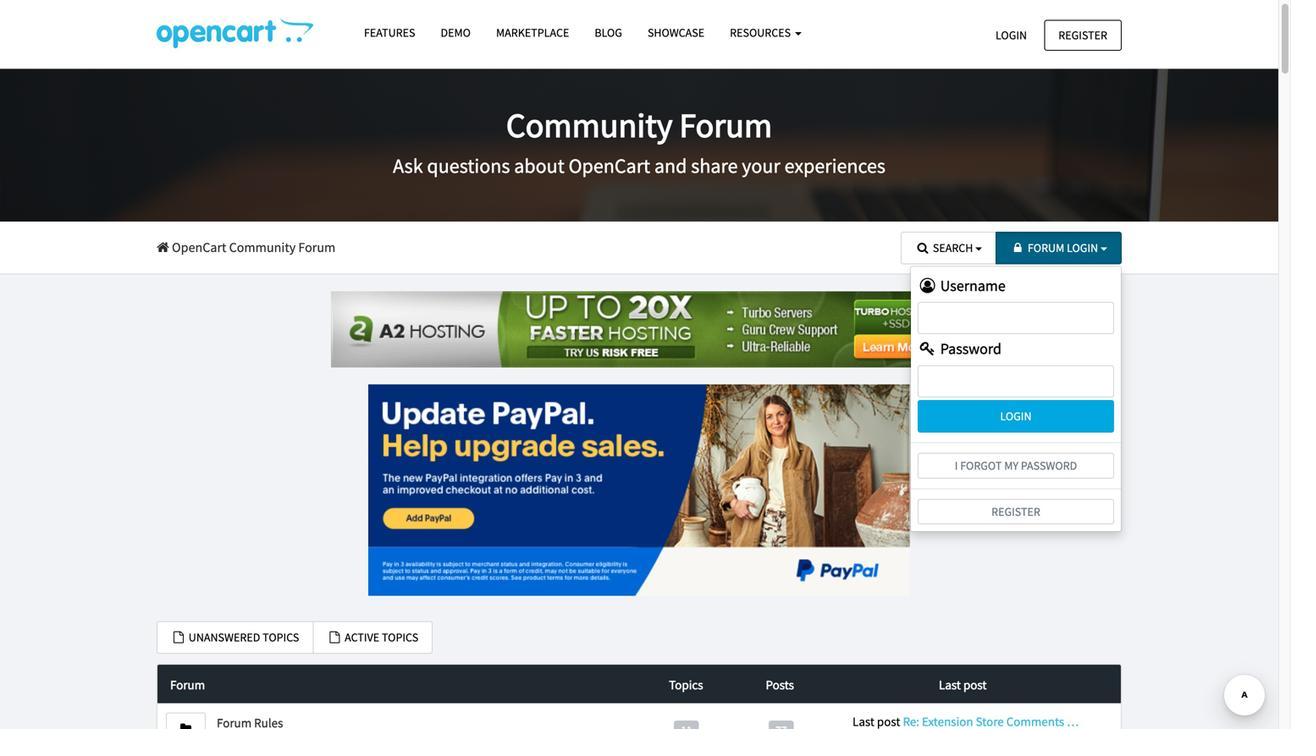 Task type: describe. For each thing, give the bounding box(es) containing it.
marketplace link
[[483, 18, 582, 48]]

topics
[[669, 678, 703, 694]]

share
[[691, 153, 738, 179]]

search button
[[901, 232, 997, 265]]

and
[[655, 153, 687, 179]]

topics for unanswered topics
[[263, 631, 299, 646]]

active topics link
[[313, 622, 433, 655]]

ask
[[393, 153, 423, 179]]

register for top register link
[[1059, 28, 1108, 43]]

forum login
[[1028, 240, 1098, 256]]

unanswered topics
[[186, 631, 299, 646]]

opencart community forum link
[[157, 239, 336, 256]]

login inside popup button
[[1067, 240, 1098, 256]]

posts
[[766, 678, 794, 694]]

demo
[[441, 25, 471, 40]]

forgot
[[960, 458, 1002, 474]]

file o image for active topics
[[327, 632, 342, 644]]

paypal payment gateway image
[[368, 385, 910, 597]]

1 vertical spatial opencart
[[172, 239, 226, 256]]

1 vertical spatial register link
[[918, 499, 1114, 525]]

my
[[1004, 458, 1019, 474]]

forum inside community forum ask questions about opencart and share your experiences
[[679, 104, 772, 147]]

blog
[[595, 25, 622, 40]]

register for bottommost register link
[[992, 505, 1041, 520]]

opencart community forum
[[169, 239, 336, 256]]

community inside community forum ask questions about opencart and share your experiences
[[506, 104, 673, 147]]

features
[[364, 25, 415, 40]]

active topics
[[342, 631, 418, 646]]

login link
[[981, 20, 1042, 51]]

about
[[514, 153, 565, 179]]

questions
[[427, 153, 510, 179]]

file o image for unanswered topics
[[171, 632, 186, 644]]

password
[[938, 340, 1002, 359]]

unanswered
[[189, 631, 260, 646]]

user circle o image
[[918, 278, 938, 293]]

Username text field
[[918, 302, 1114, 335]]

forum inside popup button
[[1028, 240, 1065, 256]]



Task type: vqa. For each thing, say whether or not it's contained in the screenshot.
/public_html/system/storage/modification/system/engine/action.php
no



Task type: locate. For each thing, give the bounding box(es) containing it.
blog link
[[582, 18, 635, 48]]

register link right login link
[[1044, 20, 1122, 51]]

forum
[[679, 104, 772, 147], [298, 239, 336, 256], [1028, 240, 1065, 256], [170, 678, 205, 694]]

1 topics from the left
[[263, 631, 299, 646]]

topics inside 'active topics' link
[[382, 631, 418, 646]]

register
[[1059, 28, 1108, 43], [992, 505, 1041, 520]]

opencart
[[569, 153, 650, 179], [172, 239, 226, 256]]

demo link
[[428, 18, 483, 48]]

login
[[996, 28, 1027, 43], [1067, 240, 1098, 256]]

2 topics from the left
[[382, 631, 418, 646]]

resources
[[730, 25, 793, 40]]

forum rules image
[[180, 724, 191, 730]]

search image
[[915, 242, 931, 254]]

file o image left active
[[327, 632, 342, 644]]

1 horizontal spatial register
[[1059, 28, 1108, 43]]

last post
[[939, 678, 987, 694]]

topics for active topics
[[382, 631, 418, 646]]

1 horizontal spatial opencart
[[569, 153, 650, 179]]

opencart inside community forum ask questions about opencart and share your experiences
[[569, 153, 650, 179]]

0 vertical spatial register
[[1059, 28, 1108, 43]]

topics inside unanswered topics link
[[263, 631, 299, 646]]

home image
[[157, 241, 169, 254]]

1 vertical spatial login
[[1067, 240, 1098, 256]]

None submit
[[918, 401, 1114, 433]]

topics right unanswered
[[263, 631, 299, 646]]

community forum ask questions about opencart and share your experiences
[[393, 104, 886, 179]]

1 horizontal spatial login
[[1067, 240, 1098, 256]]

opencart right home icon
[[172, 239, 226, 256]]

forum login button
[[996, 232, 1122, 265]]

1 file o image from the left
[[171, 632, 186, 644]]

a2 hosting image
[[331, 292, 948, 368]]

register right login link
[[1059, 28, 1108, 43]]

file o image left unanswered
[[171, 632, 186, 644]]

file o image inside 'active topics' link
[[327, 632, 342, 644]]

register link
[[1044, 20, 1122, 51], [918, 499, 1114, 525]]

1 horizontal spatial community
[[506, 104, 673, 147]]

0 vertical spatial opencart
[[569, 153, 650, 179]]

community
[[506, 104, 673, 147], [229, 239, 296, 256]]

lock image
[[1010, 242, 1026, 254]]

showcase
[[648, 25, 705, 40]]

file o image inside unanswered topics link
[[171, 632, 186, 644]]

register down "i forgot my password" link at the bottom right of page
[[992, 505, 1041, 520]]

0 vertical spatial login
[[996, 28, 1027, 43]]

0 vertical spatial register link
[[1044, 20, 1122, 51]]

2 file o image from the left
[[327, 632, 342, 644]]

post
[[964, 678, 987, 694]]

0 horizontal spatial topics
[[263, 631, 299, 646]]

showcase link
[[635, 18, 717, 48]]

password
[[1021, 458, 1077, 474]]

your
[[742, 153, 781, 179]]

key image
[[918, 341, 938, 357]]

register link down "i forgot my password" link at the bottom right of page
[[918, 499, 1114, 525]]

0 horizontal spatial register
[[992, 505, 1041, 520]]

0 vertical spatial community
[[506, 104, 673, 147]]

0 horizontal spatial file o image
[[171, 632, 186, 644]]

topics right active
[[382, 631, 418, 646]]

marketplace
[[496, 25, 569, 40]]

i
[[955, 458, 958, 474]]

active
[[345, 631, 380, 646]]

0 horizontal spatial opencart
[[172, 239, 226, 256]]

unanswered topics link
[[157, 622, 314, 655]]

opencart left and
[[569, 153, 650, 179]]

0 horizontal spatial login
[[996, 28, 1027, 43]]

file o image
[[171, 632, 186, 644], [327, 632, 342, 644]]

resources link
[[717, 18, 815, 48]]

username
[[938, 276, 1006, 295]]

search
[[933, 240, 973, 256]]

i forgot my password link
[[918, 453, 1114, 479]]

last
[[939, 678, 961, 694]]

experiences
[[785, 153, 886, 179]]

1 horizontal spatial file o image
[[327, 632, 342, 644]]

topics
[[263, 631, 299, 646], [382, 631, 418, 646]]

0 horizontal spatial community
[[229, 239, 296, 256]]

1 horizontal spatial topics
[[382, 631, 418, 646]]

1 vertical spatial register
[[992, 505, 1041, 520]]

Password password field
[[918, 366, 1114, 398]]

features link
[[351, 18, 428, 48]]

i forgot my password
[[955, 458, 1077, 474]]

1 vertical spatial community
[[229, 239, 296, 256]]



